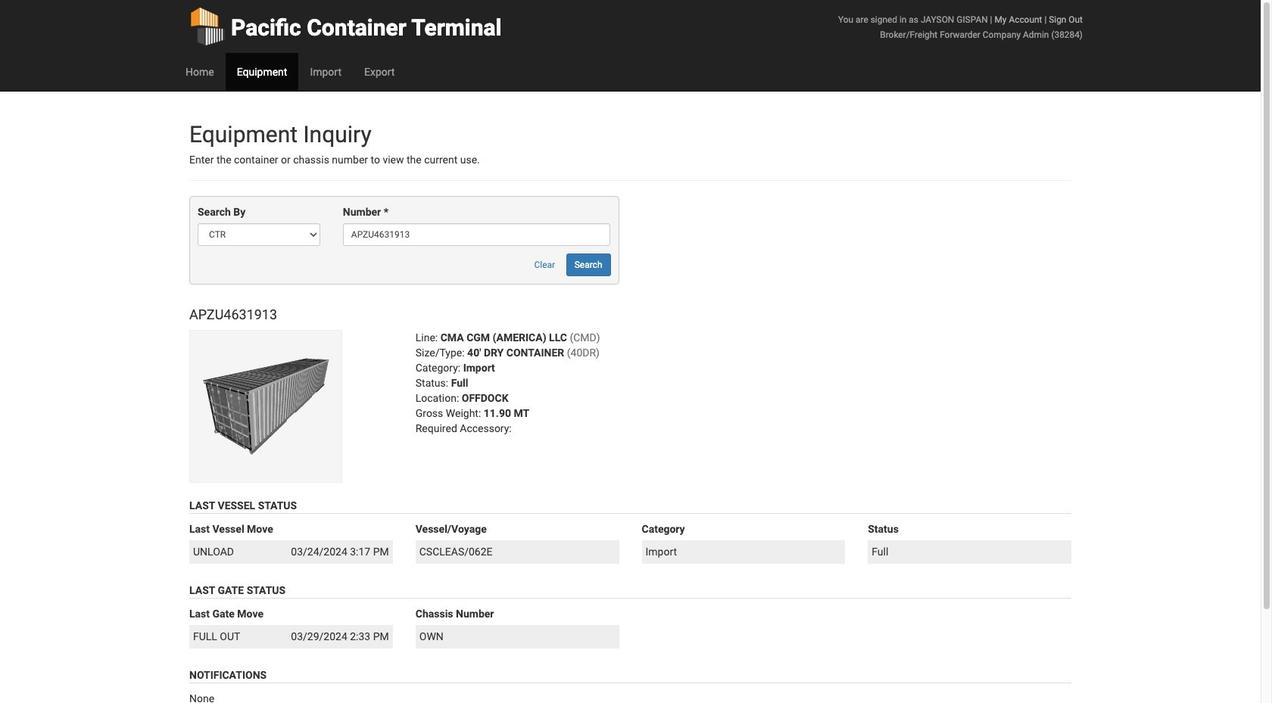 Task type: locate. For each thing, give the bounding box(es) containing it.
None text field
[[343, 224, 611, 246]]



Task type: describe. For each thing, give the bounding box(es) containing it.
40dr image
[[189, 330, 342, 483]]



Task type: vqa. For each thing, say whether or not it's contained in the screenshot.
'view'
no



